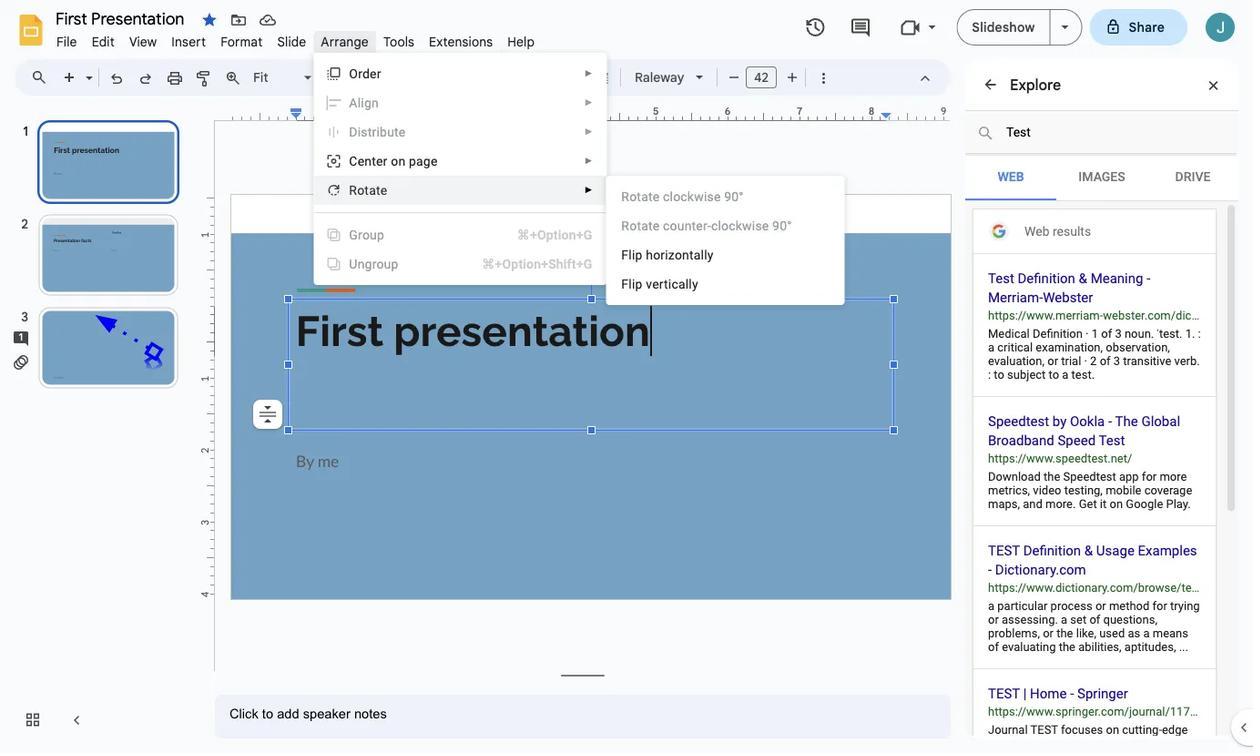 Task type: vqa. For each thing, say whether or not it's contained in the screenshot.


Task type: locate. For each thing, give the bounding box(es) containing it.
& inside 'test definition & usage examples - dictionary.com https://www.dictionary.com/browse/test a particular process or method for trying or assessing. a set of questions, problems, or the like, used as a means of evaluating the abilities, aptitudes, ...'
[[1085, 542, 1093, 558]]

definition for test
[[1023, 542, 1081, 558]]

or
[[1048, 354, 1058, 368], [1096, 599, 1106, 613], [988, 613, 999, 627], [1043, 627, 1054, 640]]

page
[[409, 153, 438, 168]]

web inside the search categories tab list
[[998, 169, 1024, 184]]

0 vertical spatial definition
[[1018, 270, 1076, 286]]

1 to from the left
[[994, 368, 1005, 382]]

speedtest
[[988, 413, 1049, 429], [1063, 470, 1116, 484]]

definition inside 'test definition & usage examples - dictionary.com https://www.dictionary.com/browse/test a particular process or method for trying or assessing. a set of questions, problems, or the like, used as a means of evaluating the abilities, aptitudes, ...'
[[1023, 542, 1081, 558]]

0 horizontal spatial and
[[1023, 497, 1043, 511]]

d istribute
[[349, 124, 406, 139]]

Zoom text field
[[250, 65, 301, 90]]

0 vertical spatial and
[[1023, 497, 1043, 511]]

1 vertical spatial :
[[988, 368, 991, 382]]

test up dictionary.com
[[988, 542, 1020, 558]]

Menus field
[[23, 65, 63, 90]]

1 vertical spatial &
[[1085, 542, 1093, 558]]

90°
[[724, 189, 744, 204], [772, 218, 792, 233]]

speedtest up get at the right bottom of page
[[1063, 470, 1116, 484]]

and inside speedtest by ookla - the global broadband speed test https://www.speedtest.net/ download the speedtest app for more metrics, video testing, mobile coverage maps, and more. get it on google play.
[[1023, 497, 1043, 511]]

0 vertical spatial test
[[988, 542, 1020, 558]]

1 horizontal spatial and
[[1162, 737, 1182, 750]]

- right home
[[1070, 685, 1074, 701]]

1 vertical spatial test
[[988, 685, 1020, 701]]

90° up clockwise
[[724, 189, 744, 204]]

· left 2
[[1084, 354, 1087, 368]]

merriam-
[[988, 289, 1043, 305]]

web for web
[[998, 169, 1024, 184]]

4 ► from the top
[[584, 156, 593, 166]]

menu
[[314, 53, 607, 285], [606, 176, 845, 305]]

1 vertical spatial test
[[1099, 432, 1125, 448]]

search results list box
[[974, 254, 1253, 753]]

1 ► from the top
[[584, 68, 593, 79]]

ookla
[[1070, 413, 1105, 429]]

web for web results
[[1025, 224, 1050, 239]]

2 flip from the top
[[621, 276, 643, 291]]

of left evaluating
[[988, 640, 999, 654]]

journal
[[988, 723, 1028, 737]]

0 horizontal spatial web
[[998, 169, 1024, 184]]

& for usage
[[1085, 542, 1093, 558]]

menu item containing ro
[[607, 211, 844, 240]]

0 vertical spatial test
[[988, 270, 1014, 286]]

0 vertical spatial ·
[[1086, 327, 1089, 341]]

definition for test
[[1018, 270, 1076, 286]]

by
[[1053, 413, 1067, 429]]

menu item containing g
[[315, 220, 606, 250]]

to left subject
[[994, 368, 1005, 382]]

: left subject
[[988, 368, 991, 382]]

menu bar inside the menu bar banner
[[49, 24, 542, 54]]

0 vertical spatial on
[[391, 153, 406, 168]]

group g element
[[349, 227, 390, 242]]

focuses
[[1061, 723, 1103, 737]]

or left assessing.
[[988, 613, 999, 627]]

Font size text field
[[747, 66, 776, 88]]

test up merriam-
[[988, 270, 1014, 286]]

subject
[[1007, 368, 1046, 382]]

1 vertical spatial 90°
[[772, 218, 792, 233]]

the
[[1115, 413, 1138, 429]]

►
[[584, 68, 593, 79], [584, 97, 593, 108], [584, 127, 593, 137], [584, 156, 593, 166], [584, 185, 593, 195]]

file menu item
[[49, 31, 84, 52]]

explore button
[[1009, 73, 1062, 97]]

menu containing rotate
[[606, 176, 845, 305]]

in
[[1037, 737, 1046, 750]]

trial
[[1061, 354, 1081, 368]]

speedtest by ookla - the global broadband speed test link
[[988, 412, 1201, 450]]

new slide with layout image
[[81, 66, 93, 72]]

slideshow
[[972, 19, 1035, 35]]

ungroup u element
[[349, 256, 404, 271]]

a right as
[[1143, 627, 1150, 640]]

: right 1.
[[1198, 327, 1201, 341]]

slideshow button
[[957, 9, 1051, 46]]

-
[[1147, 270, 1151, 286], [1108, 413, 1112, 429], [988, 562, 992, 577], [1070, 685, 1074, 701]]

&
[[1079, 270, 1087, 286], [1085, 542, 1093, 558]]

1 horizontal spatial test
[[1099, 432, 1125, 448]]

on down https://www.springer.com/journal/11749 on the right bottom of page
[[1106, 723, 1119, 737]]

1 vertical spatial web
[[1025, 224, 1050, 239]]

method
[[1109, 599, 1150, 613]]

test inside 'test definition & usage examples - dictionary.com https://www.dictionary.com/browse/test a particular process or method for trying or assessing. a set of questions, problems, or the like, used as a means of evaluating the abilities, aptitudes, ...'
[[988, 542, 1020, 558]]

navigation
[[0, 103, 200, 753]]

► for lign
[[584, 97, 593, 108]]

align a element
[[349, 95, 384, 110]]

menu item containing u
[[315, 250, 606, 279]]

o
[[349, 66, 358, 81]]

and inside test | home - springer https://www.springer.com/journal/11749 journal test focuses on cutting-edge research in all areas of statistics and probability with significant theoretica
[[1162, 737, 1182, 750]]

3 right 2
[[1114, 354, 1120, 368]]

explore
[[1010, 76, 1061, 94]]

for
[[1142, 470, 1157, 484], [1153, 599, 1168, 613]]

option
[[253, 400, 282, 429]]

0 vertical spatial :
[[1198, 327, 1201, 341]]

g
[[349, 227, 358, 242]]

format
[[221, 34, 263, 50]]

Zoom field
[[248, 65, 320, 91]]

test | home - springer https://www.springer.com/journal/11749 journal test focuses on cutting-edge research in all areas of statistics and probability with significant theoretica
[[988, 685, 1203, 753]]

edit
[[92, 34, 115, 50]]

0 vertical spatial for
[[1142, 470, 1157, 484]]

for inside 'test definition & usage examples - dictionary.com https://www.dictionary.com/browse/test a particular process or method for trying or assessing. a set of questions, problems, or the like, used as a means of evaluating the abilities, aptitudes, ...'
[[1153, 599, 1168, 613]]

ngroup
[[358, 256, 399, 271]]

to left trial
[[1049, 368, 1059, 382]]

menu bar banner
[[0, 0, 1253, 753]]

questions,
[[1103, 613, 1158, 627]]

testing,
[[1064, 484, 1103, 497]]

test down the
[[1099, 432, 1125, 448]]

rotate counter-clockwise 90° t element
[[621, 218, 798, 233]]

insert
[[172, 34, 206, 50]]

center on page c element
[[349, 153, 443, 168]]

2 vertical spatial definition
[[1023, 542, 1081, 558]]

on
[[391, 153, 406, 168], [1110, 497, 1123, 511], [1106, 723, 1119, 737]]

menu bar
[[49, 24, 542, 54]]

& up webster
[[1079, 270, 1087, 286]]

speedtest by ookla - the global broadband speed test option
[[974, 397, 1216, 526]]

flip left v on the top of page
[[621, 276, 643, 291]]

all
[[1049, 737, 1061, 750]]

test definition & usage examples - dictionary.com option
[[974, 526, 1216, 669]]

90° right clockwise
[[772, 218, 792, 233]]

orizontally
[[653, 247, 714, 262]]

3 ► from the top
[[584, 127, 593, 137]]

observation,
[[1106, 341, 1170, 354]]

- left dictionary.com
[[988, 562, 992, 577]]

coverage
[[1145, 484, 1192, 497]]

2 ► from the top
[[584, 97, 593, 108]]

& inside test definition & meaning - merriam-webster https://www.merriam-webster.com/dictionary/test medical definition · 1 of 3 noun. ˈtest. 1. : a critical examination, observation, evaluation, or trial · 2 of 3 transitive verb. : to subject to a test.
[[1079, 270, 1087, 286]]

:
[[1198, 327, 1201, 341], [988, 368, 991, 382]]

flip vertically v element
[[621, 276, 704, 291]]

the
[[1044, 470, 1060, 484], [1057, 627, 1073, 640], [1059, 640, 1076, 654]]

on left page
[[391, 153, 406, 168]]

- right meaning
[[1147, 270, 1151, 286]]

1 horizontal spatial to
[[1049, 368, 1059, 382]]

webster.com/dictionary/test
[[1103, 309, 1253, 322]]

definition up dictionary.com
[[1023, 542, 1081, 558]]

► for istribute
[[584, 127, 593, 137]]

for right app
[[1142, 470, 1157, 484]]

to
[[994, 368, 1005, 382], [1049, 368, 1059, 382]]

test
[[988, 542, 1020, 558], [988, 685, 1020, 701], [1031, 723, 1058, 737]]

font list. raleway selected. option
[[635, 65, 685, 90]]

line dash option
[[592, 65, 613, 90]]

c
[[663, 189, 670, 204]]

a left critical
[[988, 341, 995, 354]]

► for rder
[[584, 68, 593, 79]]

1.
[[1186, 327, 1195, 341]]

u ngroup
[[349, 256, 399, 271]]

https://www.merriam-
[[988, 309, 1103, 322]]

1 vertical spatial on
[[1110, 497, 1123, 511]]

tools
[[383, 34, 415, 50]]

5 ► from the top
[[584, 185, 593, 195]]

0 horizontal spatial :
[[988, 368, 991, 382]]

and
[[1023, 497, 1043, 511], [1162, 737, 1182, 750]]

v
[[646, 276, 652, 291]]

& left usage
[[1085, 542, 1093, 558]]

⌘+option+g element
[[495, 226, 592, 244]]

flip left h
[[621, 247, 643, 262]]

· left 1 at top right
[[1086, 327, 1089, 341]]

test definition & usage examples - dictionary.com https://www.dictionary.com/browse/test a particular process or method for trying or assessing. a set of questions, problems, or the like, used as a means of evaluating the abilities, aptitudes, ...
[[988, 542, 1202, 654]]

definition up webster
[[1018, 270, 1076, 286]]

0 horizontal spatial to
[[994, 368, 1005, 382]]

or left trial
[[1048, 354, 1058, 368]]

navigation inside the explore application
[[0, 103, 200, 753]]

app
[[1119, 470, 1139, 484]]

& for meaning
[[1079, 270, 1087, 286]]

shrink text on overflow image
[[255, 402, 281, 427]]

1 flip from the top
[[621, 247, 643, 262]]

of
[[1101, 327, 1112, 341], [1100, 354, 1111, 368], [1090, 613, 1101, 627], [988, 640, 999, 654], [1096, 737, 1107, 750]]

slide menu item
[[270, 31, 314, 52]]

0 vertical spatial 90°
[[724, 189, 744, 204]]

it
[[1100, 497, 1107, 511]]

share
[[1129, 19, 1165, 35]]

menu item containing d
[[315, 117, 606, 147]]

- left the
[[1108, 413, 1112, 429]]

test up with
[[1031, 723, 1058, 737]]

transitive
[[1123, 354, 1172, 368]]

maps,
[[988, 497, 1020, 511]]

Rename text field
[[49, 7, 195, 29]]

flip horizontally h element
[[621, 247, 719, 262]]

of right areas
[[1096, 737, 1107, 750]]

global
[[1142, 413, 1180, 429]]

0 vertical spatial &
[[1079, 270, 1087, 286]]

on right it on the right of page
[[1110, 497, 1123, 511]]

cutting-
[[1122, 723, 1162, 737]]

3 left noun.
[[1115, 327, 1122, 341]]

menu bar containing file
[[49, 24, 542, 54]]

main toolbar
[[54, 64, 838, 93]]

tools menu item
[[376, 31, 422, 52]]

test for test definition & usage examples - dictionary.com
[[988, 542, 1020, 558]]

2 vertical spatial on
[[1106, 723, 1119, 737]]

- inside speedtest by ookla - the global broadband speed test https://www.speedtest.net/ download the speedtest app for more metrics, video testing, mobile coverage maps, and more. get it on google play.
[[1108, 413, 1112, 429]]

noun.
[[1125, 327, 1154, 341]]

view menu item
[[122, 31, 164, 52]]

0 vertical spatial flip
[[621, 247, 643, 262]]

more.
[[1046, 497, 1076, 511]]

menu item
[[315, 88, 606, 117], [315, 117, 606, 147], [607, 182, 844, 211], [607, 211, 844, 240], [315, 220, 606, 250], [315, 250, 606, 279]]

- inside test | home - springer https://www.springer.com/journal/11749 journal test focuses on cutting-edge research in all areas of statistics and probability with significant theoretica
[[1070, 685, 1074, 701]]

1 vertical spatial flip
[[621, 276, 643, 291]]

left margin image
[[232, 107, 301, 120]]

1 vertical spatial speedtest
[[1063, 470, 1116, 484]]

1 horizontal spatial web
[[1025, 224, 1050, 239]]

mobile
[[1106, 484, 1142, 497]]

results
[[1053, 224, 1091, 239]]

and right cutting-
[[1162, 737, 1182, 750]]

1 vertical spatial for
[[1153, 599, 1168, 613]]

statistics
[[1110, 737, 1159, 750]]

speedtest up 'broadband'
[[988, 413, 1049, 429]]

examples
[[1138, 542, 1197, 558]]

order o element
[[349, 66, 387, 81]]

0 horizontal spatial speedtest
[[988, 413, 1049, 429]]

webster
[[1043, 289, 1093, 305]]

0 horizontal spatial test
[[988, 270, 1014, 286]]

0 vertical spatial web
[[998, 169, 1024, 184]]

springer
[[1077, 685, 1128, 701]]

for left "trying"
[[1153, 599, 1168, 613]]

test left |
[[988, 685, 1020, 701]]

definition down https://www.merriam-
[[1033, 327, 1083, 341]]

- inside test definition & meaning - merriam-webster https://www.merriam-webster.com/dictionary/test medical definition · 1 of 3 noun. ˈtest. 1. : a critical examination, observation, evaluation, or trial · 2 of 3 transitive verb. : to subject to a test.
[[1147, 270, 1151, 286]]

1 vertical spatial and
[[1162, 737, 1182, 750]]

and left more.
[[1023, 497, 1043, 511]]



Task type: describe. For each thing, give the bounding box(es) containing it.
0 vertical spatial 3
[[1115, 327, 1122, 341]]

1 vertical spatial ·
[[1084, 354, 1087, 368]]

⌘+option+shift+g element
[[460, 255, 592, 273]]

on inside menu
[[391, 153, 406, 168]]

test for test | home - springer
[[988, 685, 1020, 701]]

1 vertical spatial definition
[[1033, 327, 1083, 341]]

used
[[1099, 627, 1125, 640]]

video
[[1033, 484, 1061, 497]]

rotate clockwise 90° c element
[[621, 189, 749, 204]]

g roup
[[349, 227, 384, 242]]

- inside 'test definition & usage examples - dictionary.com https://www.dictionary.com/browse/test a particular process or method for trying or assessing. a set of questions, problems, or the like, used as a means of evaluating the abilities, aptitudes, ...'
[[988, 562, 992, 577]]

a lign
[[349, 95, 379, 110]]

2
[[1090, 354, 1097, 368]]

arrange menu item
[[314, 31, 376, 52]]

dictionary.com
[[995, 562, 1086, 577]]

for inside speedtest by ookla - the global broadband speed test https://www.speedtest.net/ download the speedtest app for more metrics, video testing, mobile coverage maps, and more. get it on google play.
[[1142, 470, 1157, 484]]

edge
[[1162, 723, 1188, 737]]

get
[[1079, 497, 1097, 511]]

or down the https://www.dictionary.com/browse/test
[[1096, 599, 1106, 613]]

of right 1 at top right
[[1101, 327, 1112, 341]]

a left test.
[[1062, 368, 1069, 382]]

format menu item
[[213, 31, 270, 52]]

⌘+option+g
[[517, 227, 592, 242]]

lockwise
[[670, 189, 721, 204]]

enter
[[358, 153, 388, 168]]

abilities,
[[1079, 640, 1122, 654]]

trying
[[1170, 599, 1200, 613]]

0 horizontal spatial 90°
[[724, 189, 744, 204]]

c
[[349, 153, 358, 168]]

ertically
[[652, 276, 698, 291]]

speed
[[1058, 432, 1096, 448]]

2 vertical spatial test
[[1031, 723, 1058, 737]]

test definition & usage examples - dictionary.com link
[[988, 541, 1201, 579]]

google
[[1126, 497, 1163, 511]]

test inside speedtest by ookla - the global broadband speed test https://www.speedtest.net/ download the speedtest app for more metrics, video testing, mobile coverage maps, and more. get it on google play.
[[1099, 432, 1125, 448]]

roup
[[358, 227, 384, 242]]

aptitudes, ...
[[1125, 640, 1189, 654]]

0 vertical spatial speedtest
[[988, 413, 1049, 429]]

1
[[1092, 327, 1098, 341]]

start slideshow (⌘+enter) image
[[1062, 26, 1069, 29]]

or left the set
[[1043, 627, 1054, 640]]

menu item containing a
[[315, 88, 606, 117]]

the inside speedtest by ookla - the global broadband speed test https://www.speedtest.net/ download the speedtest app for more metrics, video testing, mobile coverage maps, and more. get it on google play.
[[1044, 470, 1060, 484]]

file
[[56, 34, 77, 50]]

images
[[1079, 169, 1125, 184]]

like,
[[1076, 627, 1097, 640]]

lign
[[358, 95, 379, 110]]

u
[[349, 256, 358, 271]]

flip for flip v ertically
[[621, 276, 643, 291]]

otate
[[357, 183, 387, 198]]

significant
[[1072, 750, 1127, 753]]

https://www.dictionary.com/browse/test
[[988, 581, 1202, 595]]

speedtest by ookla - the global broadband speed test https://www.speedtest.net/ download the speedtest app for more metrics, video testing, mobile coverage maps, and more. get it on google play.
[[988, 413, 1192, 511]]

download
[[988, 470, 1041, 484]]

a
[[349, 95, 358, 110]]

a left the set
[[1061, 613, 1068, 627]]

1 vertical spatial 3
[[1114, 354, 1120, 368]]

test definition & meaning - merriam-webster option
[[974, 254, 1253, 397]]

of right the set
[[1090, 613, 1101, 627]]

clockwise
[[711, 218, 769, 233]]

problems,
[[988, 627, 1040, 640]]

Font size field
[[746, 66, 784, 93]]

usage
[[1096, 542, 1135, 558]]

arrange
[[321, 34, 369, 50]]

right margin image
[[882, 107, 951, 120]]

⌘+option+shift+g
[[482, 256, 592, 271]]

test.
[[1072, 368, 1095, 382]]

a left "particular"
[[988, 599, 995, 613]]

flip v ertically
[[621, 276, 698, 291]]

https://www.speedtest.net/
[[988, 452, 1132, 465]]

2 to from the left
[[1049, 368, 1059, 382]]

share button
[[1090, 9, 1188, 46]]

search categories tab list
[[965, 155, 1239, 201]]

or inside test definition & meaning - merriam-webster https://www.merriam-webster.com/dictionary/test medical definition · 1 of 3 noun. ˈtest. 1. : a critical examination, observation, evaluation, or trial · 2 of 3 transitive verb. : to subject to a test.
[[1048, 354, 1058, 368]]

meaning
[[1091, 270, 1143, 286]]

extensions menu item
[[422, 31, 500, 52]]

ate
[[641, 218, 660, 233]]

of inside test | home - springer https://www.springer.com/journal/11749 journal test focuses on cutting-edge research in all areas of statistics and probability with significant theoretica
[[1096, 737, 1107, 750]]

test inside test definition & meaning - merriam-webster https://www.merriam-webster.com/dictionary/test medical definition · 1 of 3 noun. ˈtest. 1. : a critical examination, observation, evaluation, or trial · 2 of 3 transitive verb. : to subject to a test.
[[988, 270, 1014, 286]]

on inside speedtest by ookla - the global broadband speed test https://www.speedtest.net/ download the speedtest app for more metrics, video testing, mobile coverage maps, and more. get it on google play.
[[1110, 497, 1123, 511]]

rder
[[358, 66, 381, 81]]

areas
[[1064, 737, 1093, 750]]

r otate
[[349, 183, 387, 198]]

test | home - springer link
[[988, 684, 1201, 703]]

distribute d element
[[349, 124, 411, 139]]

particular
[[998, 599, 1048, 613]]

menu containing o
[[314, 53, 607, 285]]

h
[[646, 247, 653, 262]]

medical
[[988, 327, 1030, 341]]

on inside test | home - springer https://www.springer.com/journal/11749 journal test focuses on cutting-edge research in all areas of statistics and probability with significant theoretica
[[1106, 723, 1119, 737]]

web results
[[1025, 224, 1091, 239]]

assessing.
[[1002, 613, 1058, 627]]

rotate c lockwise 90°
[[621, 189, 744, 204]]

|
[[1023, 685, 1027, 701]]

https://www.springer.com/journal/11749
[[988, 705, 1203, 719]]

research
[[988, 737, 1034, 750]]

of right 2
[[1100, 354, 1111, 368]]

1 horizontal spatial 90°
[[772, 218, 792, 233]]

Star checkbox
[[197, 7, 222, 33]]

process
[[1051, 599, 1093, 613]]

explore application
[[0, 0, 1253, 753]]

home
[[1030, 685, 1067, 701]]

with
[[1047, 750, 1069, 753]]

help menu item
[[500, 31, 542, 52]]

web results link
[[1025, 224, 1091, 239]]

d
[[349, 124, 358, 139]]

menu item containing rotate
[[607, 182, 844, 211]]

► for enter on page
[[584, 156, 593, 166]]

explore search results for test section
[[965, 59, 1253, 753]]

test | home - springer option
[[974, 669, 1216, 753]]

c enter on page
[[349, 153, 438, 168]]

► for otate
[[584, 185, 593, 195]]

means
[[1153, 627, 1189, 640]]

1 horizontal spatial :
[[1198, 327, 1201, 341]]

o rder
[[349, 66, 381, 81]]

1 horizontal spatial speedtest
[[1063, 470, 1116, 484]]

slide
[[277, 34, 306, 50]]

examination,
[[1036, 341, 1103, 354]]

set
[[1071, 613, 1087, 627]]

Search web results text field
[[965, 111, 1237, 154]]

insert menu item
[[164, 31, 213, 52]]

probability
[[988, 750, 1044, 753]]

critical
[[998, 341, 1033, 354]]

edit menu item
[[84, 31, 122, 52]]

evaluation,
[[988, 354, 1045, 368]]

istribute
[[358, 124, 406, 139]]

ro t ate counter-clockwise 90°
[[621, 218, 792, 233]]

help
[[508, 34, 535, 50]]

flip for flip h orizontally
[[621, 247, 643, 262]]

rotate r element
[[349, 183, 393, 198]]

counter-
[[663, 218, 711, 233]]

r
[[349, 183, 357, 198]]

test definition & meaning - merriam-webster link
[[988, 269, 1201, 307]]



